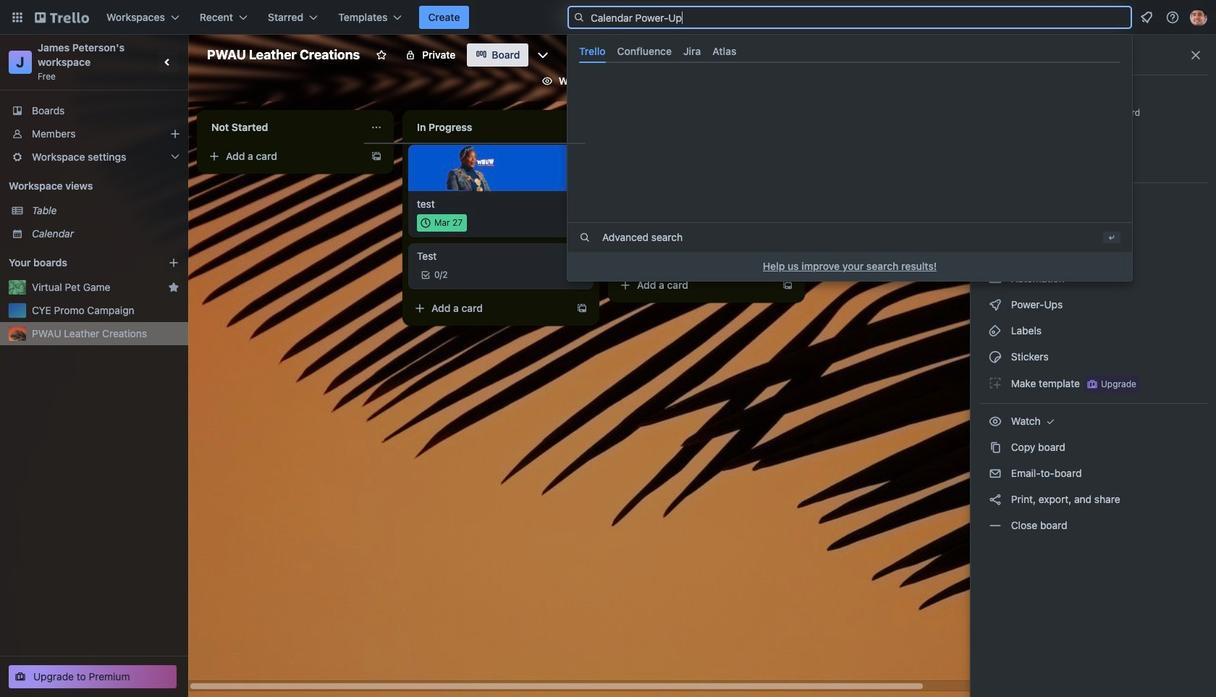 Task type: describe. For each thing, give the bounding box(es) containing it.
4 sm image from the top
[[988, 440, 1002, 455]]

4 tab from the left
[[707, 39, 742, 63]]

1 sm image from the top
[[988, 271, 1002, 286]]

2 sm image from the top
[[988, 297, 1002, 312]]

primary element
[[0, 0, 1216, 35]]

starred icon image
[[168, 282, 180, 293]]

customize views image
[[536, 48, 550, 62]]

Board name text field
[[200, 43, 367, 67]]

open information menu image
[[1165, 10, 1180, 25]]

james peterson (jamespeterson93) image
[[863, 71, 883, 91]]

workspace navigation collapse icon image
[[158, 52, 178, 72]]

advanced search image
[[579, 232, 591, 243]]

0 vertical spatial christina overa (christinaovera) image
[[881, 71, 902, 91]]

3 tab from the left
[[677, 39, 707, 63]]

search image
[[573, 12, 585, 23]]

Search Trello field
[[567, 6, 1132, 29]]

1 horizontal spatial create from template… image
[[576, 303, 588, 314]]

add board image
[[168, 257, 180, 269]]

your boards with 3 items element
[[9, 254, 146, 271]]



Task type: vqa. For each thing, say whether or not it's contained in the screenshot.
bottommost JAN
no



Task type: locate. For each thing, give the bounding box(es) containing it.
tab list
[[573, 39, 1126, 63]]

1 vertical spatial christina overa (christinaovera) image
[[776, 243, 793, 261]]

create from template… image
[[782, 279, 793, 291]]

None checkbox
[[417, 214, 467, 232]]

0 notifications image
[[1138, 9, 1155, 26]]

tab
[[573, 39, 611, 63], [611, 39, 677, 63], [677, 39, 707, 63], [707, 39, 742, 63]]

1 vertical spatial create from template… image
[[576, 303, 588, 314]]

back to home image
[[35, 6, 89, 29]]

1 horizontal spatial christina overa (christinaovera) image
[[881, 71, 902, 91]]

https://media2.giphy.com/media/vhqa3tryiebmkd5qih/100w.gif?cid=ad960664tuux3ictzc2l4kkstlpkpgfee3kg7e05hcw8694d&ep=v1_stickers_search&rid=100w.gif&ct=s image
[[446, 143, 495, 193]]

0 horizontal spatial create from template… image
[[371, 151, 382, 162]]

2 tab from the left
[[611, 39, 677, 63]]

None text field
[[203, 116, 365, 139], [408, 116, 570, 139], [203, 116, 365, 139], [408, 116, 570, 139]]

sm image
[[988, 271, 1002, 286], [988, 297, 1002, 312], [988, 376, 1002, 390], [988, 440, 1002, 455], [988, 466, 1002, 481]]

5 sm image from the top
[[988, 466, 1002, 481]]

1 tab from the left
[[573, 39, 611, 63]]

christina overa (christinaovera) image
[[881, 71, 902, 91], [776, 243, 793, 261]]

sm image
[[709, 69, 730, 90], [988, 324, 1002, 338], [988, 350, 1002, 364], [988, 414, 1002, 429], [1043, 414, 1058, 429], [988, 492, 1002, 507], [988, 518, 1002, 533]]

james peterson (jamespeterson93) image
[[1190, 9, 1207, 26]]

0 vertical spatial create from template… image
[[371, 151, 382, 162]]

3 sm image from the top
[[988, 376, 1002, 390]]

0 horizontal spatial christina overa (christinaovera) image
[[776, 243, 793, 261]]

create from template… image
[[371, 151, 382, 162], [576, 303, 588, 314]]

star or unstar board image
[[376, 49, 387, 61]]



